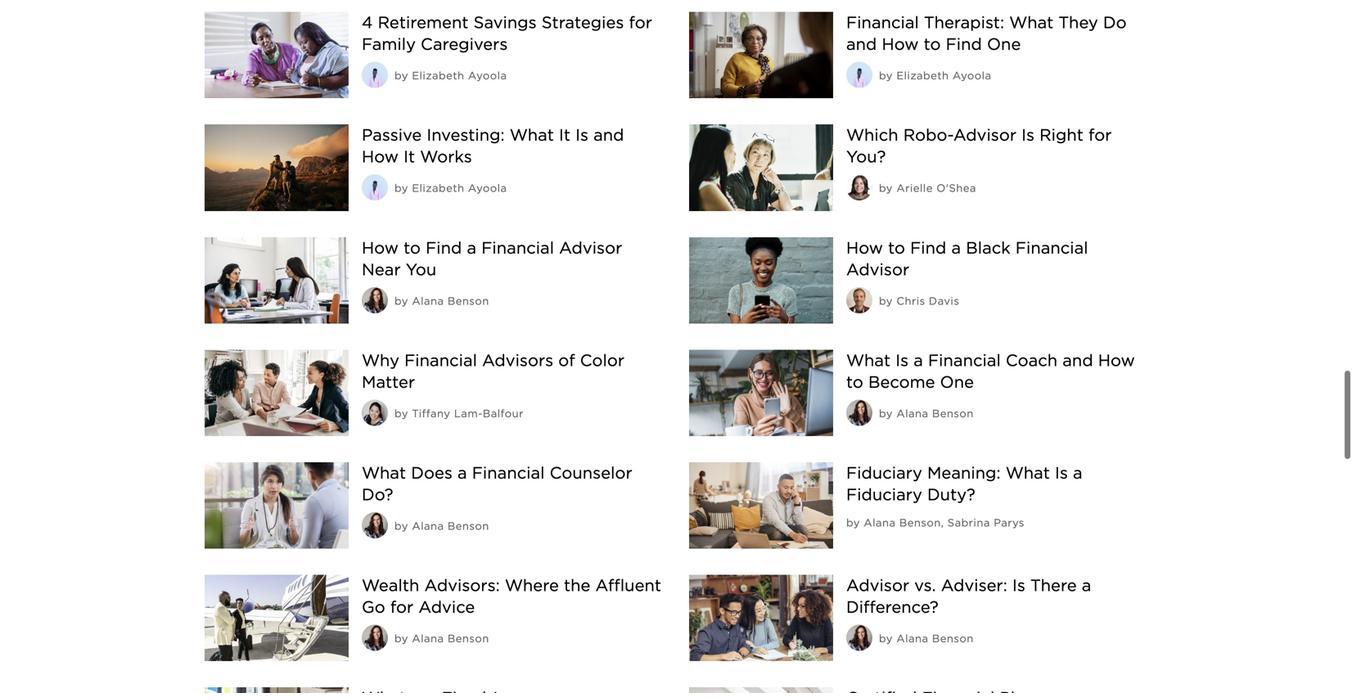 Task type: vqa. For each thing, say whether or not it's contained in the screenshot.
'take' in As mentioned, it could take anywhere from a few days to a few weeks for the rewards to show up.
no



Task type: describe. For each thing, give the bounding box(es) containing it.
by for how to find a black financial advisor
[[879, 295, 893, 307]]

4
[[362, 13, 373, 32]]

a inside fiduciary meaning: what is a fiduciary duty?
[[1073, 463, 1083, 483]]

what is a financial coach and how to become one
[[846, 351, 1135, 392]]

tiffany
[[412, 407, 451, 420]]

a inside how to find a financial advisor near you
[[467, 238, 476, 258]]

advice
[[419, 598, 475, 617]]

find for how to find a black financial advisor
[[910, 238, 947, 258]]

gettyimages 1064312726.jpg investing/advisors/financial counselor image
[[205, 462, 349, 549]]

arielle o'shea link
[[897, 182, 976, 195]]

what does a financial counselor do? link
[[362, 463, 632, 505]]

davis
[[929, 295, 960, 307]]

how for passive
[[362, 147, 399, 167]]

by for wealth advisors: where the affluent go for advice
[[395, 632, 408, 645]]

chris davis link
[[897, 295, 960, 307]]

duty?
[[927, 485, 975, 505]]

what for investing:
[[510, 125, 554, 145]]

by for passive investing: what it is and how it works
[[395, 182, 408, 195]]

for inside 4 retirement savings strategies for family caregivers
[[629, 13, 652, 32]]

one for find
[[987, 34, 1021, 54]]

elizabeth ayoola's profile picture image for 4 retirement savings strategies for family caregivers
[[362, 62, 388, 88]]

advisor inside how to find a black financial advisor
[[846, 260, 909, 279]]

elizabeth ayoola link for therapist:
[[897, 69, 992, 82]]

by alana benson down does
[[395, 520, 489, 532]]

elizabeth ayoola link for investing:
[[412, 182, 507, 195]]

and for financial therapist: what they do and how to find one
[[846, 34, 877, 54]]

by for what does a financial counselor do?
[[395, 520, 408, 532]]

black
[[966, 238, 1011, 258]]

you
[[406, 260, 437, 279]]

benson down 'duty?' at the right of the page
[[899, 516, 941, 529]]

advisors:
[[424, 576, 500, 596]]

vs.
[[914, 576, 936, 596]]

ayoola for investing:
[[468, 182, 507, 195]]

benson for how to find a financial advisor near you
[[448, 295, 489, 307]]

by alana benson for advice
[[395, 632, 489, 645]]

financial inside what does a financial counselor do?
[[472, 463, 545, 483]]

is for which robo-advisor is right for you?
[[1022, 125, 1035, 145]]

by alana benson down 'difference?'
[[879, 632, 974, 645]]

by alana benson for to
[[879, 407, 974, 420]]

do
[[1103, 13, 1127, 32]]

elizabeth for investing:
[[412, 182, 465, 195]]

how to find a financial advisor near you
[[362, 238, 622, 279]]

alana benson link for what does a financial counselor do?
[[412, 520, 489, 532]]

difference?
[[846, 598, 939, 617]]

why financial advisors of color matter
[[362, 351, 625, 392]]

why
[[362, 351, 399, 370]]

coach
[[1006, 351, 1058, 370]]

a inside what is a financial coach and how to become one
[[914, 351, 923, 370]]

chris davis's profile picture image
[[846, 287, 873, 313]]

financial inside 'why financial advisors of color matter'
[[404, 351, 477, 370]]

is inside what is a financial coach and how to become one
[[896, 351, 909, 370]]

1 fiduciary from the top
[[846, 463, 922, 483]]

benson for what is a financial coach and how to become one
[[932, 407, 974, 420]]

therapist:
[[924, 13, 1004, 32]]

color
[[580, 351, 625, 370]]

to inside how to find a black financial advisor
[[888, 238, 905, 258]]

how inside how to find a black financial advisor
[[846, 238, 883, 258]]

right
[[1040, 125, 1084, 145]]

do?
[[362, 485, 393, 505]]

advisor vs. adviser: is there a difference?
[[846, 576, 1091, 617]]

benson for what does a financial counselor do?
[[448, 520, 489, 532]]

alana benson link down 'duty?' at the right of the page
[[864, 516, 941, 529]]

become
[[868, 372, 935, 392]]

matter
[[362, 372, 415, 392]]

does
[[411, 463, 453, 483]]

a inside how to find a black financial advisor
[[952, 238, 961, 258]]

they
[[1059, 13, 1098, 32]]

there
[[1031, 576, 1077, 596]]

by tiffany lam-balfour
[[395, 407, 524, 420]]

how for what
[[1098, 351, 1135, 370]]

family
[[362, 34, 416, 54]]

by for what is a financial coach and how to become one
[[879, 407, 893, 420]]

and for passive investing: what it is and how it works
[[594, 125, 624, 145]]

by arielle o'shea
[[879, 182, 976, 195]]

meaning:
[[927, 463, 1001, 483]]

and for what is a financial coach and how to become one
[[1063, 351, 1093, 370]]

adviser:
[[941, 576, 1008, 596]]

which robo-advisor is right for you?
[[846, 125, 1112, 167]]

what inside what does a financial counselor do?
[[362, 463, 406, 483]]

elizabeth ayoola's profile picture image for financial therapist: what they do and how to find one
[[846, 62, 873, 88]]

4 retirement savings strategies for family caregivers link
[[362, 13, 652, 54]]

by alana benson , sabrina parys
[[846, 516, 1025, 529]]

alana for what is a financial coach and how to become one
[[897, 407, 929, 420]]

savings
[[474, 13, 537, 32]]

wealth advisors: where the affluent go for advice link
[[362, 576, 661, 617]]

what inside what is a financial coach and how to become one
[[846, 351, 891, 370]]

why financial advisors of color matter link
[[362, 351, 625, 392]]

the
[[564, 576, 591, 596]]

0 horizontal spatial it
[[404, 147, 415, 167]]

alana benson's profile picture image for what does a financial counselor do?
[[362, 512, 388, 539]]

alana for wealth advisors: where the affluent go for advice
[[412, 632, 444, 645]]

,
[[941, 516, 944, 529]]

which
[[846, 125, 898, 145]]

elizabeth for therapist:
[[897, 69, 949, 82]]

how for financial
[[882, 34, 919, 54]]

counselor
[[550, 463, 632, 483]]

by elizabeth ayoola for retirement
[[395, 69, 507, 82]]

o'shea
[[937, 182, 976, 195]]

what for meaning:
[[1006, 463, 1050, 483]]

where
[[505, 576, 559, 596]]

parys
[[994, 516, 1025, 529]]

retirement
[[378, 13, 469, 32]]

one for become
[[940, 372, 974, 392]]

alana for advisor vs. adviser: is there a difference?
[[897, 632, 929, 645]]

alana benson link for advisor vs. adviser: is there a difference?
[[897, 632, 974, 645]]

benson for wealth advisors: where the affluent go for advice
[[448, 632, 489, 645]]

how inside how to find a financial advisor near you
[[362, 238, 399, 258]]

robo-
[[903, 125, 953, 145]]

of
[[558, 351, 575, 370]]

investing:
[[427, 125, 505, 145]]

by alana benson for you
[[395, 295, 489, 307]]

4 retirement savings strategies for family caregivers
[[362, 13, 652, 54]]



Task type: locate. For each thing, give the bounding box(es) containing it.
1 vertical spatial one
[[940, 372, 974, 392]]

affluent
[[595, 576, 661, 596]]

alana benson's profile picture image down become
[[846, 400, 873, 426]]

caregivers
[[421, 34, 508, 54]]

1 vertical spatial and
[[594, 125, 624, 145]]

arielle o'shea's profile picture image
[[846, 175, 873, 201]]

by alana benson down you in the top of the page
[[395, 295, 489, 307]]

find inside financial therapist: what they do and how to find one
[[946, 34, 982, 54]]

by alana benson
[[395, 295, 489, 307], [879, 407, 974, 420], [395, 520, 489, 532], [395, 632, 489, 645], [879, 632, 974, 645]]

passive investing: what it is and how it works link
[[362, 125, 624, 167]]

arielle
[[897, 182, 933, 195]]

1 horizontal spatial for
[[629, 13, 652, 32]]

what
[[1009, 13, 1054, 32], [510, 125, 554, 145], [846, 351, 891, 370], [362, 463, 406, 483], [1006, 463, 1050, 483]]

how to find a black financial advisor
[[846, 238, 1088, 279]]

one inside what is a financial coach and how to become one
[[940, 372, 974, 392]]

what right investing:
[[510, 125, 554, 145]]

it
[[559, 125, 571, 145], [404, 147, 415, 167]]

0 horizontal spatial and
[[594, 125, 624, 145]]

0 vertical spatial it
[[559, 125, 571, 145]]

elizabeth down works
[[412, 182, 465, 195]]

to inside what is a financial coach and how to become one
[[846, 372, 863, 392]]

benson down "advisor vs. adviser: is there a difference?" link
[[932, 632, 974, 645]]

to
[[924, 34, 941, 54], [404, 238, 421, 258], [888, 238, 905, 258], [846, 372, 863, 392]]

by elizabeth ayoola down works
[[395, 182, 507, 195]]

to inside financial therapist: what they do and how to find one
[[924, 34, 941, 54]]

is inside which robo-advisor is right for you?
[[1022, 125, 1035, 145]]

elizabeth ayoola link down works
[[412, 182, 507, 195]]

by for advisor vs. adviser: is there a difference?
[[879, 632, 893, 645]]

financial
[[846, 13, 919, 32], [481, 238, 554, 258], [1016, 238, 1088, 258], [404, 351, 477, 370], [928, 351, 1001, 370], [472, 463, 545, 483]]

find inside how to find a black financial advisor
[[910, 238, 947, 258]]

alana benson link
[[412, 295, 489, 307], [897, 407, 974, 420], [864, 516, 941, 529], [412, 520, 489, 532], [412, 632, 489, 645], [897, 632, 974, 645]]

2 vertical spatial and
[[1063, 351, 1093, 370]]

find inside how to find a financial advisor near you
[[426, 238, 462, 258]]

what is a financial coach and how to become one link
[[846, 351, 1135, 392]]

financial therapist: what they do and how to find one
[[846, 13, 1127, 54]]

elizabeth ayoola link for retirement
[[412, 69, 507, 82]]

for inside which robo-advisor is right for you?
[[1089, 125, 1112, 145]]

one inside financial therapist: what they do and how to find one
[[987, 34, 1021, 54]]

to left become
[[846, 372, 863, 392]]

alana benson link for wealth advisors: where the affluent go for advice
[[412, 632, 489, 645]]

alana benson's profile picture image
[[362, 287, 388, 313], [846, 400, 873, 426], [362, 512, 388, 539], [362, 625, 388, 651], [846, 625, 873, 651]]

fiduciary meaning: what is a fiduciary duty?
[[846, 463, 1083, 505]]

1 horizontal spatial it
[[559, 125, 571, 145]]

financial therapist: what they do and how to find one link
[[846, 13, 1127, 54]]

what up become
[[846, 351, 891, 370]]

sabrina parys link
[[948, 516, 1025, 529]]

find for how to find a financial advisor near you
[[426, 238, 462, 258]]

balfour
[[483, 407, 524, 420]]

2 horizontal spatial for
[[1089, 125, 1112, 145]]

benson for advisor vs. adviser: is there a difference?
[[932, 632, 974, 645]]

what inside financial therapist: what they do and how to find one
[[1009, 13, 1054, 32]]

wealth advisors: what do they do? image
[[205, 575, 349, 662]]

alana benson link down 'difference?'
[[897, 632, 974, 645]]

wealth
[[362, 576, 419, 596]]

a couple works with a certified financial planner, or cfp, to receive financial guidance. image
[[689, 688, 833, 693]]

for down wealth
[[390, 598, 414, 617]]

elizabeth ayoola's profile picture image for passive investing: what it is and how it works
[[362, 175, 388, 201]]

alana down you in the top of the page
[[412, 295, 444, 307]]

0 vertical spatial one
[[987, 34, 1021, 54]]

is inside passive investing: what it is and how it works
[[575, 125, 589, 145]]

find down therapist:
[[946, 34, 982, 54]]

a inside what does a financial counselor do?
[[458, 463, 467, 483]]

alana benson's profile picture image for wealth advisors: where the affluent go for advice
[[362, 625, 388, 651]]

1 vertical spatial it
[[404, 147, 415, 167]]

one down therapist:
[[987, 34, 1021, 54]]

to down therapist:
[[924, 34, 941, 54]]

how to find a black financial advisor link
[[846, 238, 1088, 279]]

alana left ,
[[864, 516, 896, 529]]

a inside advisor vs. adviser: is there a difference?
[[1082, 576, 1091, 596]]

0 vertical spatial and
[[846, 34, 877, 54]]

financial inside how to find a black financial advisor
[[1016, 238, 1088, 258]]

alana benson link down "advice"
[[412, 632, 489, 645]]

alana down 'difference?'
[[897, 632, 929, 645]]

how inside financial therapist: what they do and how to find one
[[882, 34, 919, 54]]

alana benson link down become
[[897, 407, 974, 420]]

tiffany lam-balfour's profile picture image
[[362, 400, 388, 426]]

0 vertical spatial fiduciary
[[846, 463, 922, 483]]

by elizabeth ayoola for therapist:
[[879, 69, 992, 82]]

0 vertical spatial for
[[629, 13, 652, 32]]

alana down become
[[897, 407, 929, 420]]

ayoola down caregivers
[[468, 69, 507, 82]]

what for therapist:
[[1009, 13, 1054, 32]]

alana benson's profile picture image for how to find a financial advisor near you
[[362, 287, 388, 313]]

alana benson link down does
[[412, 520, 489, 532]]

to inside how to find a financial advisor near you
[[404, 238, 421, 258]]

alana benson's profile picture image down the near
[[362, 287, 388, 313]]

elizabeth for retirement
[[412, 69, 465, 82]]

to up you in the top of the page
[[404, 238, 421, 258]]

what does a financial counselor do?
[[362, 463, 632, 505]]

by for 4 retirement savings strategies for family caregivers
[[395, 69, 408, 82]]

benson down what does a financial counselor do?
[[448, 520, 489, 532]]

ayoola down passive investing: what it is and how it works link
[[468, 182, 507, 195]]

advisor inside how to find a financial advisor near you
[[559, 238, 622, 258]]

one right become
[[940, 372, 974, 392]]

by alana benson down become
[[879, 407, 974, 420]]

by chris davis
[[879, 295, 960, 307]]

to up chris
[[888, 238, 905, 258]]

benson down what is a financial coach and how to become one
[[932, 407, 974, 420]]

is
[[575, 125, 589, 145], [1022, 125, 1035, 145], [896, 351, 909, 370], [1055, 463, 1068, 483], [1012, 576, 1026, 596]]

works
[[420, 147, 472, 167]]

passive investing: what it is and how it works
[[362, 125, 624, 167]]

near
[[362, 260, 401, 279]]

by elizabeth ayoola up robo- in the top right of the page
[[879, 69, 992, 82]]

how to find a financial advisor near you link
[[362, 238, 622, 279]]

what is a financial coach and what can they help you with? image
[[689, 350, 833, 436]]

advisors
[[482, 351, 553, 370]]

and inside passive investing: what it is and how it works
[[594, 125, 624, 145]]

is for advisor vs. adviser: is there a difference?
[[1012, 576, 1026, 596]]

is inside advisor vs. adviser: is there a difference?
[[1012, 576, 1026, 596]]

2 fiduciary from the top
[[846, 485, 922, 505]]

2 horizontal spatial and
[[1063, 351, 1093, 370]]

elizabeth ayoola's profile picture image
[[362, 62, 388, 88], [846, 62, 873, 88], [362, 175, 388, 201]]

you?
[[846, 147, 886, 167]]

how
[[882, 34, 919, 54], [362, 147, 399, 167], [362, 238, 399, 258], [846, 238, 883, 258], [1098, 351, 1135, 370]]

0 horizontal spatial one
[[940, 372, 974, 392]]

what inside passive investing: what it is and how it works
[[510, 125, 554, 145]]

for inside wealth advisors: where the affluent go for advice
[[390, 598, 414, 617]]

by for which robo-advisor is right for you?
[[879, 182, 893, 195]]

benson down "advice"
[[448, 632, 489, 645]]

by alana benson down "advice"
[[395, 632, 489, 645]]

for right 'right'
[[1089, 125, 1112, 145]]

elizabeth down caregivers
[[412, 69, 465, 82]]

by elizabeth ayoola
[[395, 69, 507, 82], [879, 69, 992, 82], [395, 182, 507, 195]]

what inside fiduciary meaning: what is a fiduciary duty?
[[1006, 463, 1050, 483]]

fixed-income investments: what they are and how to get started image
[[205, 688, 349, 693]]

elizabeth ayoola link down caregivers
[[412, 69, 507, 82]]

chris
[[897, 295, 925, 307]]

ayoola for therapist:
[[953, 69, 992, 82]]

fiduciary
[[846, 463, 922, 483], [846, 485, 922, 505]]

tiffany lam-balfour link
[[412, 407, 524, 420]]

and
[[846, 34, 877, 54], [594, 125, 624, 145], [1063, 351, 1093, 370]]

0 horizontal spatial for
[[390, 598, 414, 617]]

lam-
[[454, 407, 483, 420]]

how inside what is a financial coach and how to become one
[[1098, 351, 1135, 370]]

1 horizontal spatial one
[[987, 34, 1021, 54]]

is inside fiduciary meaning: what is a fiduciary duty?
[[1055, 463, 1068, 483]]

advisor vs. adviser: is there a difference? link
[[846, 576, 1091, 617]]

alana benson's profile picture image for advisor vs. adviser: is there a difference?
[[846, 625, 873, 651]]

by for why financial advisors of color matter
[[395, 407, 408, 420]]

elizabeth ayoola's profile picture image up which
[[846, 62, 873, 88]]

1 horizontal spatial and
[[846, 34, 877, 54]]

benson down how to find a financial advisor near you at top left
[[448, 295, 489, 307]]

ayoola
[[468, 69, 507, 82], [953, 69, 992, 82], [468, 182, 507, 195]]

elizabeth
[[412, 69, 465, 82], [897, 69, 949, 82], [412, 182, 465, 195]]

wealth advisors: where the affluent go for advice
[[362, 576, 661, 617]]

and inside financial therapist: what they do and how to find one
[[846, 34, 877, 54]]

elizabeth ayoola link down therapist:
[[897, 69, 992, 82]]

a
[[467, 238, 476, 258], [952, 238, 961, 258], [914, 351, 923, 370], [458, 463, 467, 483], [1073, 463, 1083, 483], [1082, 576, 1091, 596]]

and inside what is a financial coach and how to become one
[[1063, 351, 1093, 370]]

passive
[[362, 125, 422, 145]]

for right strategies on the top left
[[629, 13, 652, 32]]

alana for what does a financial counselor do?
[[412, 520, 444, 532]]

what up parys
[[1006, 463, 1050, 483]]

sabrina
[[948, 516, 990, 529]]

by elizabeth ayoola down caregivers
[[395, 69, 507, 82]]

alana benson's profile picture image for what is a financial coach and how to become one
[[846, 400, 873, 426]]

alana for how to find a financial advisor near you
[[412, 295, 444, 307]]

find up chris davis link
[[910, 238, 947, 258]]

elizabeth ayoola's profile picture image down family
[[362, 62, 388, 88]]

go
[[362, 598, 385, 617]]

ayoola down financial therapist: what they do and how to find one
[[953, 69, 992, 82]]

financial inside what is a financial coach and how to become one
[[928, 351, 1001, 370]]

one
[[987, 34, 1021, 54], [940, 372, 974, 392]]

by elizabeth ayoola for investing:
[[395, 182, 507, 195]]

find
[[946, 34, 982, 54], [426, 238, 462, 258], [910, 238, 947, 258]]

alana down does
[[412, 520, 444, 532]]

alana down "advice"
[[412, 632, 444, 645]]

elizabeth ayoola's profile picture image down passive
[[362, 175, 388, 201]]

advisor inside advisor vs. adviser: is there a difference?
[[846, 576, 909, 596]]

financial inside financial therapist: what they do and how to find one
[[846, 13, 919, 32]]

advisor inside which robo-advisor is right for you?
[[953, 125, 1017, 145]]

find up you in the top of the page
[[426, 238, 462, 258]]

alana benson's profile picture image down 'difference?'
[[846, 625, 873, 651]]

elizabeth up robo- in the top right of the page
[[897, 69, 949, 82]]

for
[[629, 13, 652, 32], [1089, 125, 1112, 145], [390, 598, 414, 617]]

1 vertical spatial for
[[1089, 125, 1112, 145]]

advisor
[[953, 125, 1017, 145], [559, 238, 622, 258], [846, 260, 909, 279], [846, 576, 909, 596]]

benson
[[448, 295, 489, 307], [932, 407, 974, 420], [899, 516, 941, 529], [448, 520, 489, 532], [448, 632, 489, 645], [932, 632, 974, 645]]

strategies
[[542, 13, 624, 32]]

alana benson's profile picture image down the go
[[362, 625, 388, 651]]

alana benson link down you in the top of the page
[[412, 295, 489, 307]]

alana benson's profile picture image down "do?"
[[362, 512, 388, 539]]

financial inside how to find a financial advisor near you
[[481, 238, 554, 258]]

which robo-advisor is right for you? link
[[846, 125, 1112, 167]]

alana benson link for how to find a financial advisor near you
[[412, 295, 489, 307]]

1 vertical spatial fiduciary
[[846, 485, 922, 505]]

alana benson link for what is a financial coach and how to become one
[[897, 407, 974, 420]]

by for financial therapist: what they do and how to find one
[[879, 69, 893, 82]]

by for how to find a financial advisor near you
[[395, 295, 408, 307]]

alana
[[412, 295, 444, 307], [897, 407, 929, 420], [864, 516, 896, 529], [412, 520, 444, 532], [412, 632, 444, 645], [897, 632, 929, 645]]

2 vertical spatial for
[[390, 598, 414, 617]]

what up "do?"
[[362, 463, 406, 483]]

is for fiduciary meaning: what is a fiduciary duty?
[[1055, 463, 1068, 483]]

how inside passive investing: what it is and how it works
[[362, 147, 399, 167]]

ayoola for retirement
[[468, 69, 507, 82]]

fiduciary meaning: what is a fiduciary duty? link
[[846, 463, 1083, 505]]

by
[[395, 69, 408, 82], [879, 69, 893, 82], [395, 182, 408, 195], [879, 182, 893, 195], [395, 295, 408, 307], [879, 295, 893, 307], [395, 407, 408, 420], [879, 407, 893, 420], [846, 516, 860, 529], [395, 520, 408, 532], [395, 632, 408, 645], [879, 632, 893, 645]]

what left the they
[[1009, 13, 1054, 32]]



